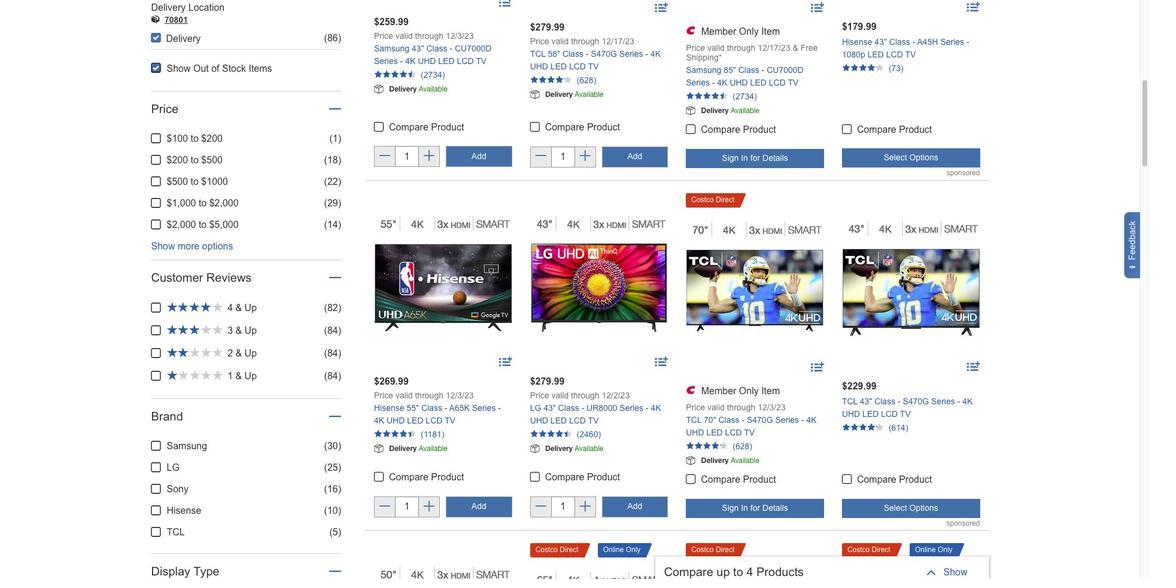 Task type: locate. For each thing, give the bounding box(es) containing it.
1 select options button from the top
[[842, 149, 980, 168]]

$1000
[[201, 177, 228, 187]]

1 vertical spatial select options button
[[842, 499, 980, 518]]

type
[[193, 565, 219, 578]]

1 vertical spatial cu7000d
[[767, 65, 804, 75]]

0 vertical spatial sign in for details
[[722, 153, 788, 163]]

1 horizontal spatial lg
[[530, 403, 541, 413]]

4k down '85"' at the top of page
[[717, 78, 727, 87]]

4 right up
[[747, 566, 753, 579]]

0 vertical spatial (2734)
[[421, 70, 445, 79]]

0 vertical spatial quantity  text field
[[551, 146, 575, 167]]

1 increase quantity image from the left
[[424, 501, 434, 513]]

product
[[431, 122, 464, 132], [587, 122, 620, 132], [899, 124, 932, 134], [743, 124, 776, 135], [431, 472, 464, 482], [587, 472, 620, 482], [899, 475, 932, 485], [743, 475, 776, 485]]

1 member from the top
[[701, 26, 736, 36]]

1 $279.99 from the top
[[530, 22, 565, 32]]

4k inside $229.99 tcl 43" class - s470g series - 4k uhd led lcd tv
[[962, 397, 973, 406]]

to for $200
[[191, 155, 199, 165]]

1 horizontal spatial hisense
[[374, 403, 404, 413]]

$279.99 up 58" at the top of the page
[[530, 22, 565, 32]]

1 vertical spatial $2,000
[[167, 220, 196, 230]]

price down $259.99
[[374, 31, 393, 41]]

add for increase quantity icon related to $279.99
[[627, 502, 642, 511]]

$279.99 inside $279.99 price valid through 12/2/23 lg 43" class - ur8000 series - 4k uhd led lcd tv
[[530, 376, 565, 387]]

$179.99 hisense 43" class - a45h series - 1080p led lcd tv
[[842, 21, 969, 59]]

valid for $259.99 price valid through 12/3/23 samsung 43" class - cu7000d series - 4k uhd led lcd tv
[[395, 31, 413, 41]]

0 horizontal spatial (628)
[[577, 75, 596, 85]]

tcl 70" class - s470g series - 4k uhd led lcd tv image
[[686, 212, 824, 350]]

through inside $279.99 price valid through 12/2/23 lg 43" class - ur8000 series - 4k uhd led lcd tv
[[571, 391, 599, 400]]

1 horizontal spatial samsung
[[374, 44, 409, 53]]

more
[[178, 241, 200, 251]]

0 vertical spatial (84)
[[324, 325, 341, 335]]

compare
[[389, 122, 428, 132], [545, 122, 584, 132], [857, 124, 896, 134], [701, 124, 740, 135], [389, 472, 428, 482], [545, 472, 584, 482], [857, 475, 896, 485], [701, 475, 740, 485], [664, 566, 713, 579]]

& for 3 & up
[[235, 325, 242, 335]]

1 horizontal spatial increase quantity image
[[580, 151, 590, 163]]

0 vertical spatial for
[[750, 153, 760, 163]]

1 vertical spatial hisense
[[374, 403, 404, 413]]

1 vertical spatial sign in for details button
[[686, 499, 824, 518]]

1 increase quantity image from the left
[[424, 151, 434, 163]]

1 vertical spatial for
[[750, 503, 760, 513]]

up right 2
[[245, 348, 257, 358]]

& up 3 & up
[[235, 303, 242, 313]]

1 horizontal spatial online only
[[915, 546, 953, 554]]

1 sign in for details from the top
[[722, 153, 788, 163]]

(5)
[[329, 527, 341, 538]]

1 vertical spatial sign
[[722, 503, 739, 513]]

(2734) down samsung 85" class - cu7000d series - 4k uhd led lcd tv link
[[733, 91, 757, 101]]

stock
[[222, 63, 246, 73]]

hisense inside $179.99 hisense 43" class - a45h series - 1080p led lcd tv
[[842, 37, 872, 46]]

show
[[167, 63, 191, 73], [151, 241, 175, 251], [943, 567, 967, 578]]

price up 58" at the top of the page
[[530, 36, 549, 46]]

delivery
[[151, 2, 186, 13], [166, 33, 201, 43], [389, 84, 417, 93], [545, 90, 573, 99], [701, 106, 729, 115], [389, 444, 417, 453], [545, 444, 573, 453], [701, 456, 729, 465]]

0 vertical spatial (628)
[[577, 75, 596, 85]]

$229.99 tcl 43" class - s470g series - 4k uhd led lcd tv
[[842, 381, 973, 419]]

(2734)
[[421, 70, 445, 79], [733, 91, 757, 101]]

in
[[741, 153, 748, 163], [741, 503, 748, 513]]

(628) down 'tcl 70" class - s470g series - 4k uhd led lcd tv' link
[[733, 442, 752, 451]]

sign
[[722, 153, 739, 163], [722, 503, 739, 513]]

1 vertical spatial member only item
[[699, 386, 780, 396]]

$2,000
[[209, 198, 239, 208], [167, 220, 196, 230]]

series inside $179.99 hisense 43" class - a45h series - 1080p led lcd tv
[[940, 37, 964, 46]]

valid inside the $269.99 price valid through 12/3/23 hisense 55" class - a65k series - 4k uhd led lcd tv
[[395, 391, 413, 400]]

to for $500
[[191, 177, 199, 187]]

1 vertical spatial sign in for details
[[722, 503, 788, 513]]

uhd
[[418, 56, 436, 66], [530, 62, 548, 71], [730, 78, 748, 87], [842, 409, 860, 419], [387, 416, 405, 426], [530, 416, 548, 426], [686, 428, 704, 438]]

0 horizontal spatial $2,000
[[167, 220, 196, 230]]

0 vertical spatial select options
[[884, 153, 938, 162]]

cu7000d inside $259.99 price valid through 12/3/23 samsung 43" class - cu7000d series - 4k uhd led lcd tv
[[455, 44, 492, 53]]

cu7000d inside price valid through 12/17/23 & free shipping* samsung 85" class - cu7000d series - 4k uhd led lcd tv
[[767, 65, 804, 75]]

uhd inside the $269.99 price valid through 12/3/23 hisense 55" class - a65k series - 4k uhd led lcd tv
[[387, 416, 405, 426]]

12/3/23 inside $259.99 price valid through 12/3/23 samsung 43" class - cu7000d series - 4k uhd led lcd tv
[[446, 31, 474, 41]]

0 vertical spatial details
[[762, 153, 788, 163]]

0 vertical spatial member only item
[[699, 26, 780, 36]]

led inside $279.99 price valid through 12/2/23 lg 43" class - ur8000 series - 4k uhd led lcd tv
[[551, 416, 567, 426]]

through inside $259.99 price valid through 12/3/23 samsung 43" class - cu7000d series - 4k uhd led lcd tv
[[415, 31, 443, 41]]

2 member from the top
[[701, 386, 736, 396]]

12/2/23
[[602, 391, 630, 400]]

select options button
[[842, 149, 980, 168], [842, 499, 980, 518]]

valid up 55"
[[395, 391, 413, 400]]

decrease quantity image
[[535, 151, 546, 163], [379, 501, 390, 513]]

1 vertical spatial samsung
[[686, 65, 721, 75]]

led inside $229.99 tcl 43" class - s470g series - 4k uhd led lcd tv
[[862, 409, 879, 419]]

brand button
[[151, 410, 183, 423]]

$1,000
[[167, 198, 196, 208]]

valid up "lg 43" class - ur8000 series - 4k uhd led lcd tv" link
[[551, 391, 569, 400]]

up up 3 & up
[[245, 303, 257, 313]]

lg
[[530, 403, 541, 413], [167, 463, 179, 473]]

up right 3
[[245, 325, 257, 335]]

show for show more options
[[151, 241, 175, 251]]

lg inside $279.99 price valid through 12/2/23 lg 43" class - ur8000 series - 4k uhd led lcd tv
[[530, 403, 541, 413]]

member only item up price valid through 12/17/23 & free shipping* samsung 85" class - cu7000d series - 4k uhd led lcd tv
[[699, 26, 780, 36]]

increase quantity image
[[424, 151, 434, 163], [580, 151, 590, 163]]

price up the "$100"
[[151, 102, 178, 115]]

quantity  text field for increase quantity image corresponding to $259.99
[[395, 146, 419, 167]]

$500
[[201, 155, 223, 165], [167, 177, 188, 187]]

0 vertical spatial lg
[[530, 403, 541, 413]]

1 sign in for details button from the top
[[686, 149, 824, 168]]

valid for $269.99 price valid through 12/3/23 hisense 55" class - a65k series - 4k uhd led lcd tv
[[395, 391, 413, 400]]

& right 2
[[235, 348, 242, 358]]

add button for increase quantity icon related to $279.99
[[602, 497, 668, 518]]

1 up from the top
[[245, 303, 257, 313]]

through for $269.99 price valid through 12/3/23 hisense 55" class - a65k series - 4k uhd led lcd tv
[[415, 391, 443, 400]]

$200 to $500
[[167, 155, 223, 165]]

2 online from the left
[[915, 546, 936, 554]]

add to list image
[[967, 359, 980, 371]]

samsung down brand at the bottom of page
[[167, 441, 207, 451]]

1 vertical spatial item
[[761, 386, 780, 396]]

12/3/23 up 'tcl 70" class - s470g series - 4k uhd led lcd tv' link
[[758, 403, 786, 412]]

lcd inside "price valid through 12/3/23 tcl 70" class - s470g series - 4k uhd led lcd tv"
[[725, 428, 742, 438]]

hisense left 55"
[[374, 403, 404, 413]]

samsung down $259.99
[[374, 44, 409, 53]]

1 select options from the top
[[884, 153, 938, 162]]

1 vertical spatial decrease quantity image
[[535, 501, 546, 513]]

$100 to $200
[[167, 134, 223, 144]]

tcl inside $229.99 tcl 43" class - s470g series - 4k uhd led lcd tv
[[842, 397, 858, 406]]

price
[[374, 31, 393, 41], [530, 36, 549, 46], [686, 43, 705, 53], [151, 102, 178, 115], [374, 391, 393, 400], [530, 391, 549, 400], [686, 403, 705, 412]]

1 vertical spatial in
[[741, 503, 748, 513]]

rated 4.164400 out of 5 stars based on 73 reviews. element
[[833, 61, 989, 76]]

1 vertical spatial 12/3/23
[[446, 391, 474, 400]]

1 online from the left
[[603, 546, 624, 554]]

2 quantity  text field from the top
[[395, 497, 419, 518]]

price up 70"
[[686, 403, 705, 412]]

(84)
[[324, 325, 341, 335], [324, 348, 341, 358], [324, 371, 341, 381]]

to left $1000
[[191, 177, 199, 187]]

ur8000
[[587, 403, 617, 413]]

tv inside $229.99 tcl 43" class - s470g series - 4k uhd led lcd tv
[[900, 409, 911, 419]]

select for select options "button" for add to list icon at the right top
[[884, 153, 907, 162]]

customer reviews
[[151, 271, 252, 284]]

delivery location
[[151, 2, 225, 13]]

2 horizontal spatial s470g
[[903, 397, 929, 406]]

1 member only item from the top
[[699, 26, 780, 36]]

2 vertical spatial samsung
[[167, 441, 207, 451]]

add button for increase quantity image corresponding to $259.99
[[446, 146, 512, 167]]

70"
[[704, 415, 716, 425]]

online for sony 75" class - x80ck series - 4k uhd led lcd tv image
[[915, 546, 936, 554]]

hisense
[[842, 37, 872, 46], [374, 403, 404, 413], [167, 506, 201, 516]]

through up ur8000
[[571, 391, 599, 400]]

0 horizontal spatial increase quantity image
[[424, 151, 434, 163]]

2 sign from the top
[[722, 503, 739, 513]]

only
[[739, 26, 759, 36], [739, 386, 759, 396], [626, 546, 641, 554], [938, 546, 953, 554]]

price up "lg 43" class - ur8000 series - 4k uhd led lcd tv" link
[[530, 391, 549, 400]]

select options link for tcl 43" class - s470g series - 4k uhd led lcd tv image
[[842, 499, 980, 518]]

valid inside price valid through 12/17/23 & free shipping* samsung 85" class - cu7000d series - 4k uhd led lcd tv
[[707, 43, 725, 53]]

to down "$100 to $200"
[[191, 155, 199, 165]]

hisense up 1080p
[[842, 37, 872, 46]]

1 horizontal spatial $500
[[201, 155, 223, 165]]

decrease quantity image
[[379, 151, 390, 163], [535, 501, 546, 513]]

costco delivery location image
[[151, 15, 159, 25]]

lcd
[[886, 49, 903, 59], [457, 56, 474, 66], [569, 62, 586, 71], [769, 78, 786, 87], [881, 409, 898, 419], [426, 416, 442, 426], [569, 416, 586, 426], [725, 428, 742, 438]]

0 vertical spatial options
[[909, 153, 938, 162]]

costco
[[691, 195, 714, 204], [535, 546, 558, 554], [691, 546, 714, 554], [847, 546, 870, 554]]

0 horizontal spatial hisense
[[167, 506, 201, 516]]

hisense 55" class - a65k series - 4k uhd led lcd tv link
[[374, 403, 501, 426]]

$2,000 down $1,000
[[167, 220, 196, 230]]

0 vertical spatial select options link
[[842, 149, 980, 168]]

0 horizontal spatial 12/17/23
[[602, 36, 634, 46]]

valid up 58" at the top of the page
[[551, 36, 569, 46]]

hisense 55" class - a65k series - 4k uhd led lcd tv image
[[374, 207, 512, 345]]

2 vertical spatial show
[[943, 567, 967, 578]]

(2734) for price
[[733, 91, 757, 101]]

1 vertical spatial details
[[762, 503, 788, 513]]

0 vertical spatial select
[[884, 153, 907, 162]]

to right up
[[733, 566, 743, 579]]

sign in for details
[[722, 153, 788, 163], [722, 503, 788, 513]]

$500 up $1000
[[201, 155, 223, 165]]

43" inside $179.99 hisense 43" class - a45h series - 1080p led lcd tv
[[875, 37, 887, 46]]

12/3/23 up a65k
[[446, 391, 474, 400]]

12/17/23 inside price valid through 12/17/23 & free shipping* samsung 85" class - cu7000d series - 4k uhd led lcd tv
[[758, 43, 790, 53]]

1 horizontal spatial increase quantity image
[[580, 501, 590, 513]]

class inside $279.99 price valid through 12/17/23 tcl 58" class - s470g series - 4k uhd led lcd tv
[[562, 49, 583, 59]]

2 increase quantity image from the left
[[580, 501, 590, 513]]

2 select from the top
[[884, 503, 907, 513]]

1 vertical spatial options
[[909, 503, 938, 513]]

compare inside region
[[664, 566, 713, 579]]

4k down the $269.99
[[374, 416, 384, 426]]

items
[[249, 63, 272, 73]]

add to list  tcl 58" class - s470g series - 4k uhd led lcd tv image
[[655, 1, 668, 16]]

tcl 43" class - s470g series - 4k uhd led lcd tv image
[[842, 212, 980, 350]]

4 up from the top
[[245, 371, 257, 381]]

1 vertical spatial s470g
[[903, 397, 929, 406]]

tcl down $229.99
[[842, 397, 858, 406]]

tv inside price valid through 12/17/23 & free shipping* samsung 85" class - cu7000d series - 4k uhd led lcd tv
[[788, 78, 799, 87]]

2 options from the top
[[909, 503, 938, 513]]

through for $279.99 price valid through 12/17/23 tcl 58" class - s470g series - 4k uhd led lcd tv
[[571, 36, 599, 46]]

led inside the $269.99 price valid through 12/3/23 hisense 55" class - a65k series - 4k uhd led lcd tv
[[407, 416, 423, 426]]

1 options from the top
[[909, 153, 938, 162]]

hisense down "sony" in the left bottom of the page
[[167, 506, 201, 516]]

0 vertical spatial 4
[[228, 303, 233, 313]]

tcl left 58" at the top of the page
[[530, 49, 546, 59]]

2 member only item from the top
[[699, 386, 780, 396]]

member up 70"
[[701, 386, 736, 396]]

$200 down the "$100"
[[167, 155, 188, 165]]

tv inside the $269.99 price valid through 12/3/23 hisense 55" class - a65k series - 4k uhd led lcd tv
[[445, 416, 455, 426]]

12/17/23 up tcl 58" class - s470g series - 4k uhd led lcd tv link
[[602, 36, 634, 46]]

options
[[909, 153, 938, 162], [909, 503, 938, 513]]

add button
[[446, 146, 512, 167], [602, 146, 668, 167], [446, 497, 512, 518], [602, 497, 668, 518]]

s470g up "rated 4.190599 out of 5 stars based on 614 reviews." element
[[903, 397, 929, 406]]

price inside price valid through 12/17/23 & free shipping* samsung 85" class - cu7000d series - 4k uhd led lcd tv
[[686, 43, 705, 53]]

to right $1,000
[[199, 198, 207, 208]]

add to list  hisense 55" class - a65k series - 4k uhd led lcd tv image
[[499, 356, 512, 371]]

0 horizontal spatial online only
[[603, 546, 641, 554]]

$229.99
[[842, 381, 877, 391]]

online up sony 75" class - x80ck series - 4k uhd led lcd tv image
[[915, 546, 936, 554]]

(614)
[[889, 423, 908, 433]]

member only item up "price valid through 12/3/23 tcl 70" class - s470g series - 4k uhd led lcd tv"
[[699, 386, 780, 396]]

0 vertical spatial hisense
[[842, 37, 872, 46]]

tcl 70" class - s470g series - 4k uhd led lcd tv link
[[686, 415, 817, 438]]

available down samsung 85" class - cu7000d series - 4k uhd led lcd tv link
[[731, 106, 759, 115]]

$279.99 for $279.99 price valid through 12/2/23 lg 43" class - ur8000 series - 4k uhd led lcd tv
[[530, 376, 565, 387]]

1 vertical spatial show
[[151, 241, 175, 251]]

3 (84) from the top
[[324, 371, 341, 381]]

through inside the $269.99 price valid through 12/3/23 hisense 55" class - a65k series - 4k uhd led lcd tv
[[415, 391, 443, 400]]

Quantity  text field
[[551, 146, 575, 167], [551, 497, 575, 518]]

for for first the sign in for details button
[[750, 153, 760, 163]]

(2734) down samsung 43" class - cu7000d series - 4k uhd led lcd tv 'link'
[[421, 70, 445, 79]]

2 vertical spatial hisense
[[167, 506, 201, 516]]

valid up '85"' at the top of page
[[707, 43, 725, 53]]

1 horizontal spatial decrease quantity image
[[535, 151, 546, 163]]

only up price valid through 12/17/23 & free shipping* samsung 85" class - cu7000d series - 4k uhd led lcd tv
[[739, 26, 759, 36]]

select options link
[[842, 149, 980, 168], [842, 499, 980, 518]]

4k down add to list  tcl 70" class - s470g series - 4k uhd led lcd tv icon
[[806, 415, 817, 425]]

& right 3
[[235, 325, 242, 335]]

1 vertical spatial select options link
[[842, 499, 980, 518]]

1 vertical spatial lg
[[167, 463, 179, 473]]

class inside "price valid through 12/3/23 tcl 70" class - s470g series - 4k uhd led lcd tv"
[[718, 415, 739, 425]]

s470g inside $279.99 price valid through 12/17/23 tcl 58" class - s470g series - 4k uhd led lcd tv
[[591, 49, 617, 59]]

add
[[472, 151, 486, 161], [627, 151, 642, 161], [472, 502, 486, 511], [627, 502, 642, 511]]

0 horizontal spatial lg
[[167, 463, 179, 473]]

series inside "price valid through 12/3/23 tcl 70" class - s470g series - 4k uhd led lcd tv"
[[775, 415, 799, 425]]

1 (84) from the top
[[324, 325, 341, 335]]

0 vertical spatial select options button
[[842, 149, 980, 168]]

details
[[762, 153, 788, 163], [762, 503, 788, 513]]

0 vertical spatial $279.99
[[530, 22, 565, 32]]

0 vertical spatial decrease quantity image
[[535, 151, 546, 163]]

increase quantity image
[[424, 501, 434, 513], [580, 501, 590, 513]]

through up hisense 55" class - a65k series - 4k uhd led lcd tv link
[[415, 391, 443, 400]]

1 in from the top
[[741, 153, 748, 163]]

2 $279.99 from the top
[[530, 376, 565, 387]]

delivery available down (1181)
[[389, 444, 447, 453]]

item
[[761, 26, 780, 36], [761, 386, 780, 396]]

item up price valid through 12/17/23 & free shipping* samsung 85" class - cu7000d series - 4k uhd led lcd tv
[[761, 26, 780, 36]]

online only link up show dropdown button
[[910, 543, 958, 558]]

4k inside $259.99 price valid through 12/3/23 samsung 43" class - cu7000d series - 4k uhd led lcd tv
[[405, 56, 415, 66]]

valid for $279.99 price valid through 12/2/23 lg 43" class - ur8000 series - 4k uhd led lcd tv
[[551, 391, 569, 400]]

select for select options "button" corresponding to tcl 43" class - s470g series - 4k uhd led lcd tv image
[[884, 503, 907, 513]]

2 vertical spatial s470g
[[747, 415, 773, 425]]

2 vertical spatial (84)
[[324, 371, 341, 381]]

$200 up $200 to $500
[[201, 134, 223, 144]]

through up 'tcl 70" class - s470g series - 4k uhd led lcd tv' link
[[727, 403, 755, 412]]

2 for from the top
[[750, 503, 760, 513]]

0 horizontal spatial decrease quantity image
[[379, 501, 390, 513]]

2 select options button from the top
[[842, 499, 980, 518]]

class inside price valid through 12/17/23 & free shipping* samsung 85" class - cu7000d series - 4k uhd led lcd tv
[[738, 65, 759, 75]]

0 vertical spatial sponsored
[[946, 169, 980, 177]]

0 horizontal spatial $500
[[167, 177, 188, 187]]

0 vertical spatial in
[[741, 153, 748, 163]]

valid inside $279.99 price valid through 12/2/23 lg 43" class - ur8000 series - 4k uhd led lcd tv
[[551, 391, 569, 400]]

$279.99 for $279.99 price valid through 12/17/23 tcl 58" class - s470g series - 4k uhd led lcd tv
[[530, 22, 565, 32]]

12/17/23
[[602, 36, 634, 46], [758, 43, 790, 53]]

0 horizontal spatial cu7000d
[[455, 44, 492, 53]]

series inside $259.99 price valid through 12/3/23 samsung 43" class - cu7000d series - 4k uhd led lcd tv
[[374, 56, 398, 66]]

select options
[[884, 153, 938, 162], [884, 503, 938, 513]]

only up the sony 65" class - x80ck series - 4k uhd led lcd tv image on the bottom of page
[[626, 546, 641, 554]]

online only up the sony 65" class - x80ck series - 4k uhd led lcd tv image on the bottom of page
[[603, 546, 641, 554]]

cu7000d
[[455, 44, 492, 53], [767, 65, 804, 75]]

2 horizontal spatial samsung
[[686, 65, 721, 75]]

$5,000
[[209, 220, 239, 230]]

$500 up $1,000
[[167, 177, 188, 187]]

delivery available down 'tcl 70" class - s470g series - 4k uhd led lcd tv' link
[[701, 456, 759, 465]]

4k inside the $269.99 price valid through 12/3/23 hisense 55" class - a65k series - 4k uhd led lcd tv
[[374, 416, 384, 426]]

through inside $279.99 price valid through 12/17/23 tcl 58" class - s470g series - 4k uhd led lcd tv
[[571, 36, 599, 46]]

1 select from the top
[[884, 153, 907, 162]]

2 horizontal spatial hisense
[[842, 37, 872, 46]]

$269.99
[[374, 376, 409, 387]]

member for class
[[701, 386, 736, 396]]

delivery available down (2460)
[[545, 444, 603, 453]]

item up "price valid through 12/3/23 tcl 70" class - s470g series - 4k uhd led lcd tv"
[[761, 386, 780, 396]]

(86)
[[324, 33, 341, 43]]

class
[[889, 37, 910, 46], [426, 44, 447, 53], [562, 49, 583, 59], [738, 65, 759, 75], [874, 397, 895, 406], [421, 403, 442, 413], [558, 403, 579, 413], [718, 415, 739, 425]]

1 online only from the left
[[603, 546, 641, 554]]

lcd inside $259.99 price valid through 12/3/23 samsung 43" class - cu7000d series - 4k uhd led lcd tv
[[457, 56, 474, 66]]

member only item
[[699, 26, 780, 36], [699, 386, 780, 396]]

1 for from the top
[[750, 153, 760, 163]]

online for the sony 65" class - x80ck series - 4k uhd led lcd tv image on the bottom of page
[[603, 546, 624, 554]]

1 vertical spatial quantity  text field
[[551, 497, 575, 518]]

samsung down shipping*
[[686, 65, 721, 75]]

decrease quantity image for $269.99's increase quantity icon
[[379, 501, 390, 513]]

tv inside "price valid through 12/3/23 tcl 70" class - s470g series - 4k uhd led lcd tv"
[[744, 428, 755, 438]]

delivery available down tcl 58" class - s470g series - 4k uhd led lcd tv link
[[545, 90, 603, 99]]

2 sponsored from the top
[[946, 519, 980, 528]]

decrease quantity image for $279.99 increase quantity image
[[535, 151, 546, 163]]

add to list  samsung 43" class - cu7000d series - 4k uhd led lcd tv image
[[499, 0, 512, 11]]

increase quantity image for $279.99
[[580, 501, 590, 513]]

1 online only link from the left
[[598, 543, 646, 558]]

2 up from the top
[[245, 325, 257, 335]]

0 vertical spatial s470g
[[591, 49, 617, 59]]

1 select options link from the top
[[842, 149, 980, 168]]

$2,000 to $5,000
[[167, 220, 239, 230]]

1 horizontal spatial s470g
[[747, 415, 773, 425]]

sponsored
[[946, 169, 980, 177], [946, 519, 980, 528]]

online only link for the sony 65" class - x80ck series - 4k uhd led lcd tv image on the bottom of page
[[598, 543, 646, 558]]

tv inside $279.99 price valid through 12/17/23 tcl 58" class - s470g series - 4k uhd led lcd tv
[[588, 62, 599, 71]]

online only up show dropdown button
[[915, 546, 953, 554]]

1 quantity  text field from the top
[[395, 146, 419, 167]]

to
[[191, 134, 199, 144], [191, 155, 199, 165], [191, 177, 199, 187], [199, 198, 207, 208], [199, 220, 207, 230], [733, 566, 743, 579]]

0 vertical spatial member
[[701, 26, 736, 36]]

s470g right 58" at the top of the page
[[591, 49, 617, 59]]

0 vertical spatial samsung
[[374, 44, 409, 53]]

s470g
[[591, 49, 617, 59], [903, 397, 929, 406], [747, 415, 773, 425]]

0 horizontal spatial online only link
[[598, 543, 646, 558]]

valid inside $279.99 price valid through 12/17/23 tcl 58" class - s470g series - 4k uhd led lcd tv
[[551, 36, 569, 46]]

(84) for 3 & up
[[324, 325, 341, 335]]

to left $5,000
[[199, 220, 207, 230]]

Quantity  text field
[[395, 146, 419, 167], [395, 497, 419, 518]]

add to list image
[[967, 0, 980, 11]]

12/3/23 inside "price valid through 12/3/23 tcl 70" class - s470g series - 4k uhd led lcd tv"
[[758, 403, 786, 412]]

item for 12/3/23
[[761, 386, 780, 396]]

(82)
[[324, 303, 341, 313]]

1 item from the top
[[761, 26, 780, 36]]

1 vertical spatial member
[[701, 386, 736, 396]]

valid inside $259.99 price valid through 12/3/23 samsung 43" class - cu7000d series - 4k uhd led lcd tv
[[395, 31, 413, 41]]

1 vertical spatial $279.99
[[530, 376, 565, 387]]

4k down add to list image
[[962, 397, 973, 406]]

1 horizontal spatial (2734)
[[733, 91, 757, 101]]

0 vertical spatial 12/3/23
[[446, 31, 474, 41]]

& for 2 & up
[[235, 348, 242, 358]]

2 vertical spatial 12/3/23
[[758, 403, 786, 412]]

delivery down 55"
[[389, 444, 417, 453]]

led inside price valid through 12/17/23 & free shipping* samsung 85" class - cu7000d series - 4k uhd led lcd tv
[[750, 78, 767, 87]]

12/3/23 for $269.99
[[446, 391, 474, 400]]

0 horizontal spatial $200
[[167, 155, 188, 165]]

4
[[228, 303, 233, 313], [747, 566, 753, 579]]

1 horizontal spatial decrease quantity image
[[535, 501, 546, 513]]

1 horizontal spatial 4
[[747, 566, 753, 579]]

3 up from the top
[[245, 348, 257, 358]]

1 vertical spatial (84)
[[324, 348, 341, 358]]

tv inside $179.99 hisense 43" class - a45h series - 1080p led lcd tv
[[905, 49, 916, 59]]

2 online only from the left
[[915, 546, 953, 554]]

2 (84) from the top
[[324, 348, 341, 358]]

4 inside compare products region
[[747, 566, 753, 579]]

2 select options from the top
[[884, 503, 938, 513]]

price button
[[151, 102, 178, 115]]

lcd inside $229.99 tcl 43" class - s470g series - 4k uhd led lcd tv
[[881, 409, 898, 419]]

1 horizontal spatial 12/17/23
[[758, 43, 790, 53]]

4k down $259.99
[[405, 56, 415, 66]]

direct
[[716, 195, 734, 204], [560, 546, 579, 554], [716, 546, 734, 554], [872, 546, 890, 554]]

member up shipping*
[[701, 26, 736, 36]]

through up tcl 58" class - s470g series - 4k uhd led lcd tv link
[[571, 36, 599, 46]]

4k down add to list  tcl 58" class - s470g series - 4k uhd led lcd tv icon
[[650, 49, 661, 59]]

1 horizontal spatial cu7000d
[[767, 65, 804, 75]]

$279.99 inside $279.99 price valid through 12/17/23 tcl 58" class - s470g series - 4k uhd led lcd tv
[[530, 22, 565, 32]]

& for 4 & up
[[235, 303, 242, 313]]

$269.99 price valid through 12/3/23 hisense 55" class - a65k series - 4k uhd led lcd tv
[[374, 376, 501, 426]]

available
[[419, 85, 447, 93], [575, 90, 603, 99], [731, 106, 759, 115], [419, 445, 447, 453], [575, 445, 603, 453], [731, 457, 759, 465]]

58"
[[548, 49, 560, 59]]

(628) for $279.99
[[577, 75, 596, 85]]

0 horizontal spatial s470g
[[591, 49, 617, 59]]

tcl left 70"
[[686, 415, 702, 425]]

0 vertical spatial sign in for details button
[[686, 149, 824, 168]]

4 up 3
[[228, 303, 233, 313]]

online only for sony 75" class - x80ck series - 4k uhd led lcd tv image
[[915, 546, 953, 554]]

s470g right 70"
[[747, 415, 773, 425]]

2 online only link from the left
[[910, 543, 958, 558]]

& right 1
[[235, 371, 242, 381]]

0 vertical spatial sign
[[722, 153, 739, 163]]

12/3/23 up samsung 43" class - cu7000d series - 4k uhd led lcd tv 'link'
[[446, 31, 474, 41]]

1 vertical spatial (628)
[[733, 442, 752, 451]]

$279.99 up "lg 43" class - ur8000 series - 4k uhd led lcd tv" link
[[530, 376, 565, 387]]

1 horizontal spatial $2,000
[[209, 198, 239, 208]]

for
[[750, 153, 760, 163], [750, 503, 760, 513]]

&
[[793, 43, 798, 53], [235, 303, 242, 313], [235, 325, 242, 335], [235, 348, 242, 358], [235, 371, 242, 381]]

12/17/23 inside $279.99 price valid through 12/17/23 tcl 58" class - s470g series - 4k uhd led lcd tv
[[602, 36, 634, 46]]

(628) down tcl 58" class - s470g series - 4k uhd led lcd tv link
[[577, 75, 596, 85]]

1 sponsored from the top
[[946, 169, 980, 177]]

price up samsung 85" class - cu7000d series - 4k uhd led lcd tv link
[[686, 43, 705, 53]]

(1)
[[329, 134, 341, 144]]

delivery down 58" at the top of the page
[[545, 90, 573, 99]]

12/3/23 inside the $269.99 price valid through 12/3/23 hisense 55" class - a65k series - 4k uhd led lcd tv
[[446, 391, 474, 400]]

1 vertical spatial sponsored
[[946, 519, 980, 528]]

online only for the sony 65" class - x80ck series - 4k uhd led lcd tv image on the bottom of page
[[603, 546, 641, 554]]

rated 4.190599 out of 5 stars based on 614 reviews. element
[[833, 421, 989, 436]]

2 increase quantity image from the left
[[580, 151, 590, 163]]

through up '85"' at the top of page
[[727, 43, 755, 53]]

1 vertical spatial quantity  text field
[[395, 497, 419, 518]]

2 item from the top
[[761, 386, 780, 396]]

through up samsung 43" class - cu7000d series - 4k uhd led lcd tv 'link'
[[415, 31, 443, 41]]

tcl inside "price valid through 12/3/23 tcl 70" class - s470g series - 4k uhd led lcd tv"
[[686, 415, 702, 425]]

1 vertical spatial select options
[[884, 503, 938, 513]]

4 & up
[[228, 303, 257, 313]]

4k inside price valid through 12/17/23 & free shipping* samsung 85" class - cu7000d series - 4k uhd led lcd tv
[[717, 78, 727, 87]]

led inside "price valid through 12/3/23 tcl 70" class - s470g series - 4k uhd led lcd tv"
[[706, 428, 723, 438]]

2 select options link from the top
[[842, 499, 980, 518]]

online up the sony 65" class - x80ck series - 4k uhd led lcd tv image on the bottom of page
[[603, 546, 624, 554]]

lcd inside $279.99 price valid through 12/2/23 lg 43" class - ur8000 series - 4k uhd led lcd tv
[[569, 416, 586, 426]]

through for $279.99 price valid through 12/2/23 lg 43" class - ur8000 series - 4k uhd led lcd tv
[[571, 391, 599, 400]]

select options link for add to list icon at the right top
[[842, 149, 980, 168]]

1 horizontal spatial (628)
[[733, 442, 752, 451]]

0 vertical spatial decrease quantity image
[[379, 151, 390, 163]]

to for $1,000
[[199, 198, 207, 208]]

valid down $259.99
[[395, 31, 413, 41]]

led
[[868, 49, 884, 59], [438, 56, 455, 66], [551, 62, 567, 71], [750, 78, 767, 87], [862, 409, 879, 419], [407, 416, 423, 426], [551, 416, 567, 426], [706, 428, 723, 438]]

up right 1
[[245, 371, 257, 381]]

0 vertical spatial show
[[167, 63, 191, 73]]

& left free
[[793, 43, 798, 53]]



Task type: vqa. For each thing, say whether or not it's contained in the screenshot.


Task type: describe. For each thing, give the bounding box(es) containing it.
member for shipping*
[[701, 26, 736, 36]]

customer
[[151, 271, 203, 284]]

price inside $279.99 price valid through 12/2/23 lg 43" class - ur8000 series - 4k uhd led lcd tv
[[530, 391, 549, 400]]

add for increase quantity image corresponding to $259.99
[[472, 151, 486, 161]]

available down tcl 58" class - s470g series - 4k uhd led lcd tv link
[[575, 90, 603, 99]]

uhd inside $259.99 price valid through 12/3/23 samsung 43" class - cu7000d series - 4k uhd led lcd tv
[[418, 56, 436, 66]]

show more options
[[151, 241, 233, 251]]

43" inside $259.99 price valid through 12/3/23 samsung 43" class - cu7000d series - 4k uhd led lcd tv
[[412, 44, 424, 53]]

free
[[801, 43, 818, 53]]

led inside $279.99 price valid through 12/17/23 tcl 58" class - s470g series - 4k uhd led lcd tv
[[551, 62, 567, 71]]

tcl up display
[[167, 527, 185, 538]]

member only item for 12/3/23
[[699, 386, 780, 396]]

70801 button
[[165, 14, 188, 26]]

samsung 85" class - cu7000d series - 4k uhd led lcd tv link
[[686, 65, 804, 87]]

shipping*
[[686, 53, 722, 62]]

add for $279.99 increase quantity image
[[627, 151, 642, 161]]

class inside $279.99 price valid through 12/2/23 lg 43" class - ur8000 series - 4k uhd led lcd tv
[[558, 403, 579, 413]]

class inside $229.99 tcl 43" class - s470g series - 4k uhd led lcd tv
[[874, 397, 895, 406]]

item for 12/17/23
[[761, 26, 780, 36]]

$259.99 price valid through 12/3/23 samsung 43" class - cu7000d series - 4k uhd led lcd tv
[[374, 17, 492, 66]]

hisense 43" class - a45h series - 1080p led lcd tv link
[[842, 37, 969, 59]]

for for 2nd the sign in for details button from the top of the page
[[750, 503, 760, 513]]

lg 43" class - ur8000 series - 4k uhd led lcd tv link
[[530, 403, 661, 426]]

tv inside $279.99 price valid through 12/2/23 lg 43" class - ur8000 series - 4k uhd led lcd tv
[[588, 416, 599, 426]]

(25)
[[324, 463, 341, 473]]

hisense inside the $269.99 price valid through 12/3/23 hisense 55" class - a65k series - 4k uhd led lcd tv
[[374, 403, 404, 413]]

to inside compare products region
[[733, 566, 743, 579]]

up for 3 & up
[[245, 325, 257, 335]]

a65k
[[449, 403, 470, 413]]

delivery down "lg 43" class - ur8000 series - 4k uhd led lcd tv" link
[[545, 444, 573, 453]]

0 vertical spatial $200
[[201, 134, 223, 144]]

show for show out of stock items
[[167, 63, 191, 73]]

options
[[202, 241, 233, 251]]

lcd inside the $269.99 price valid through 12/3/23 hisense 55" class - a65k series - 4k uhd led lcd tv
[[426, 416, 442, 426]]

through for $259.99 price valid through 12/3/23 samsung 43" class - cu7000d series - 4k uhd led lcd tv
[[415, 31, 443, 41]]

led inside $179.99 hisense 43" class - a45h series - 1080p led lcd tv
[[868, 49, 884, 59]]

add to list  lg 43" class - ur8000 series - 4k uhd led lcd tv image
[[655, 356, 668, 371]]

sony 65" class - x80ck series - 4k uhd led lcd tv image
[[530, 563, 668, 579]]

(16)
[[324, 484, 341, 494]]

uhd inside price valid through 12/17/23 & free shipping* samsung 85" class - cu7000d series - 4k uhd led lcd tv
[[730, 78, 748, 87]]

available down (1181)
[[419, 445, 447, 453]]

delivery down '85"' at the top of page
[[701, 106, 729, 115]]

1 vertical spatial $200
[[167, 155, 188, 165]]

tcl inside $279.99 price valid through 12/17/23 tcl 58" class - s470g series - 4k uhd led lcd tv
[[530, 49, 546, 59]]

quantity  text field for $269.99's increase quantity icon
[[395, 497, 419, 518]]

available down samsung 43" class - cu7000d series - 4k uhd led lcd tv 'link'
[[419, 85, 447, 93]]

to for $2,000
[[199, 220, 207, 230]]

sponsored for tcl 43" class - s470g series - 4k uhd led lcd tv image
[[946, 519, 980, 528]]

uhd inside $279.99 price valid through 12/17/23 tcl 58" class - s470g series - 4k uhd led lcd tv
[[530, 62, 548, 71]]

4k inside $279.99 price valid through 12/17/23 tcl 58" class - s470g series - 4k uhd led lcd tv
[[650, 49, 661, 59]]

series inside price valid through 12/17/23 & free shipping* samsung 85" class - cu7000d series - 4k uhd led lcd tv
[[686, 78, 710, 87]]

options for add to list icon at the right top
[[909, 153, 938, 162]]

price inside "price valid through 12/3/23 tcl 70" class - s470g series - 4k uhd led lcd tv"
[[686, 403, 705, 412]]

1 details from the top
[[762, 153, 788, 163]]

increase quantity image for $259.99
[[424, 151, 434, 163]]

delivery available down samsung 85" class - cu7000d series - 4k uhd led lcd tv link
[[701, 106, 759, 115]]

1 & up
[[228, 371, 257, 381]]

series inside $229.99 tcl 43" class - s470g series - 4k uhd led lcd tv
[[931, 397, 955, 406]]

available down 'tcl 70" class - s470g series - 4k uhd led lcd tv' link
[[731, 457, 759, 465]]

lcd inside $279.99 price valid through 12/17/23 tcl 58" class - s470g series - 4k uhd led lcd tv
[[569, 62, 586, 71]]

$279.99 price valid through 12/17/23 tcl 58" class - s470g series - 4k uhd led lcd tv
[[530, 22, 661, 71]]

of
[[211, 63, 219, 73]]

1 vertical spatial $500
[[167, 177, 188, 187]]

add for $269.99's increase quantity icon
[[472, 502, 486, 511]]

85"
[[724, 65, 736, 75]]

3
[[228, 325, 233, 335]]

4k inside "price valid through 12/3/23 tcl 70" class - s470g series - 4k uhd led lcd tv"
[[806, 415, 817, 425]]

out
[[193, 63, 209, 73]]

up for 1 & up
[[245, 371, 257, 381]]

3 & up
[[228, 325, 257, 335]]

2 sign in for details button from the top
[[686, 499, 824, 518]]

s470g inside $229.99 tcl 43" class - s470g series - 4k uhd led lcd tv
[[903, 397, 929, 406]]

0 horizontal spatial samsung
[[167, 441, 207, 451]]

feedback
[[1127, 221, 1137, 261]]

select options for tcl 43" class - s470g series - 4k uhd led lcd tv image's select options link
[[884, 503, 938, 513]]

2 quantity  text field from the top
[[551, 497, 575, 518]]

s470g inside "price valid through 12/3/23 tcl 70" class - s470g series - 4k uhd led lcd tv"
[[747, 415, 773, 425]]

show more options link
[[151, 241, 233, 251]]

valid for $279.99 price valid through 12/17/23 tcl 58" class - s470g series - 4k uhd led lcd tv
[[551, 36, 569, 46]]

class inside the $269.99 price valid through 12/3/23 hisense 55" class - a65k series - 4k uhd led lcd tv
[[421, 403, 442, 413]]

4k inside $279.99 price valid through 12/2/23 lg 43" class - ur8000 series - 4k uhd led lcd tv
[[651, 403, 661, 413]]

sony
[[167, 484, 189, 494]]

through inside "price valid through 12/3/23 tcl 70" class - s470g series - 4k uhd led lcd tv"
[[727, 403, 755, 412]]

lcd inside price valid through 12/17/23 & free shipping* samsung 85" class - cu7000d series - 4k uhd led lcd tv
[[769, 78, 786, 87]]

70801
[[165, 15, 188, 24]]

delivery down samsung 43" class - cu7000d series - 4k uhd led lcd tv 'link'
[[389, 84, 417, 93]]

products
[[756, 566, 804, 579]]

2 details from the top
[[762, 503, 788, 513]]

samsung 43" class - cu7000d series - 4k uhd led lcd tv link
[[374, 44, 492, 66]]

(22)
[[324, 177, 341, 187]]

reviews
[[206, 271, 252, 284]]

0 horizontal spatial 4
[[228, 303, 233, 313]]

series inside $279.99 price valid through 12/17/23 tcl 58" class - s470g series - 4k uhd led lcd tv
[[619, 49, 643, 59]]

$100
[[167, 134, 188, 144]]

(29)
[[324, 198, 341, 208]]

select options button for tcl 43" class - s470g series - 4k uhd led lcd tv image
[[842, 499, 980, 518]]

& inside price valid through 12/17/23 & free shipping* samsung 85" class - cu7000d series - 4k uhd led lcd tv
[[793, 43, 798, 53]]

display type
[[151, 565, 219, 578]]

2 sign in for details from the top
[[722, 503, 788, 513]]

uhd inside "price valid through 12/3/23 tcl 70" class - s470g series - 4k uhd led lcd tv"
[[686, 428, 704, 438]]

(73)
[[889, 63, 904, 73]]

$1,000 to $2,000
[[167, 198, 239, 208]]

0 vertical spatial $500
[[201, 155, 223, 165]]

2 in from the top
[[741, 503, 748, 513]]

12/3/23 for $259.99
[[446, 31, 474, 41]]

samsung 55" class - cu7000d series - 4k uhd led lcd tv image
[[686, 563, 824, 579]]

lg 50" class - ur8000 series - 4k uhd led lcd tv image
[[374, 557, 512, 579]]

add button for $279.99 increase quantity image
[[602, 146, 668, 167]]

select options for select options link related to add to list icon at the right top
[[884, 153, 938, 162]]

show out of stock items
[[167, 63, 272, 73]]

options for tcl 43" class - s470g series - 4k uhd led lcd tv image
[[909, 503, 938, 513]]

(18)
[[324, 155, 341, 165]]

member only item for 12/17/23
[[699, 26, 780, 36]]

$279.99 price valid through 12/2/23 lg 43" class - ur8000 series - 4k uhd led lcd tv
[[530, 376, 661, 426]]

only up show dropdown button
[[938, 546, 953, 554]]

delivery available down samsung 43" class - cu7000d series - 4k uhd led lcd tv 'link'
[[389, 84, 447, 93]]

(628) for price
[[733, 442, 752, 451]]

$259.99
[[374, 17, 409, 27]]

up
[[717, 566, 730, 579]]

1 sign from the top
[[722, 153, 739, 163]]

class inside $179.99 hisense 43" class - a45h series - 1080p led lcd tv
[[889, 37, 910, 46]]

customer reviews button
[[151, 271, 252, 284]]

0 vertical spatial $2,000
[[209, 198, 239, 208]]

uhd inside $279.99 price valid through 12/2/23 lg 43" class - ur8000 series - 4k uhd led lcd tv
[[530, 416, 548, 426]]

tv inside $259.99 price valid through 12/3/23 samsung 43" class - cu7000d series - 4k uhd led lcd tv
[[476, 56, 487, 66]]

add button for $269.99's increase quantity icon
[[446, 497, 512, 518]]

$500 to $1000
[[167, 177, 228, 187]]

delivery up 70801 button
[[151, 2, 186, 13]]

series inside $279.99 price valid through 12/2/23 lg 43" class - ur8000 series - 4k uhd led lcd tv
[[620, 403, 643, 413]]

2
[[228, 348, 233, 358]]

(84) for 2 & up
[[324, 348, 341, 358]]

43" inside $279.99 price valid through 12/2/23 lg 43" class - ur8000 series - 4k uhd led lcd tv
[[544, 403, 556, 413]]

(14)
[[324, 220, 341, 230]]

delivery down 70"
[[701, 456, 729, 465]]

location
[[188, 2, 225, 13]]

$179.99
[[842, 21, 877, 32]]

(30)
[[324, 441, 341, 451]]

& for 1 & up
[[235, 371, 242, 381]]

tcl 58" class - s470g series - 4k uhd led lcd tv link
[[530, 49, 661, 71]]

samsung inside price valid through 12/17/23 & free shipping* samsung 85" class - cu7000d series - 4k uhd led lcd tv
[[686, 65, 721, 75]]

55"
[[407, 403, 419, 413]]

increase quantity image for $269.99
[[424, 501, 434, 513]]

(2734) for $259.99
[[421, 70, 445, 79]]

series inside the $269.99 price valid through 12/3/23 hisense 55" class - a65k series - 4k uhd led lcd tv
[[472, 403, 496, 413]]

price valid through 12/17/23 & free shipping* samsung 85" class - cu7000d series - 4k uhd led lcd tv
[[686, 43, 818, 87]]

led inside $259.99 price valid through 12/3/23 samsung 43" class - cu7000d series - 4k uhd led lcd tv
[[438, 56, 455, 66]]

lcd inside $179.99 hisense 43" class - a45h series - 1080p led lcd tv
[[886, 49, 903, 59]]

(84) for 1 & up
[[324, 371, 341, 381]]

price inside the $269.99 price valid through 12/3/23 hisense 55" class - a65k series - 4k uhd led lcd tv
[[374, 391, 393, 400]]

class inside $259.99 price valid through 12/3/23 samsung 43" class - cu7000d series - 4k uhd led lcd tv
[[426, 44, 447, 53]]

up for 4 & up
[[245, 303, 257, 313]]

increase quantity image for $279.99
[[580, 151, 590, 163]]

price valid through 12/3/23 tcl 70" class - s470g series - 4k uhd led lcd tv
[[686, 403, 817, 438]]

show inside dropdown button
[[943, 567, 967, 578]]

price inside $279.99 price valid through 12/17/23 tcl 58" class - s470g series - 4k uhd led lcd tv
[[530, 36, 549, 46]]

delivery down 70801
[[166, 33, 201, 43]]

display type button
[[151, 565, 219, 578]]

2 & up
[[228, 348, 257, 358]]

1080p
[[842, 49, 865, 59]]

to for $100
[[191, 134, 199, 144]]

up for 2 & up
[[245, 348, 257, 358]]

select options button for add to list icon at the right top
[[842, 149, 980, 168]]

lg 43" class - ur8000 series - 4k uhd led lcd tv image
[[530, 207, 668, 345]]

tcl 43" class - s470g series - 4k uhd led lcd tv link
[[842, 397, 973, 419]]

only up "price valid through 12/3/23 tcl 70" class - s470g series - 4k uhd led lcd tv"
[[739, 386, 759, 396]]

available down (2460)
[[575, 445, 603, 453]]

show button
[[924, 566, 971, 579]]

uhd inside $229.99 tcl 43" class - s470g series - 4k uhd led lcd tv
[[842, 409, 860, 419]]

(10)
[[324, 506, 341, 516]]

43" inside $229.99 tcl 43" class - s470g series - 4k uhd led lcd tv
[[860, 397, 872, 406]]

online only link for sony 75" class - x80ck series - 4k uhd led lcd tv image
[[910, 543, 958, 558]]

(1181)
[[421, 430, 444, 439]]

(2460)
[[577, 430, 601, 439]]

add to list  tcl 70" class - s470g series - 4k uhd led lcd tv image
[[811, 361, 824, 376]]

through inside price valid through 12/17/23 & free shipping* samsung 85" class - cu7000d series - 4k uhd led lcd tv
[[727, 43, 755, 53]]

brand
[[151, 410, 183, 423]]

price inside $259.99 price valid through 12/3/23 samsung 43" class - cu7000d series - 4k uhd led lcd tv
[[374, 31, 393, 41]]

display
[[151, 565, 190, 578]]

valid inside "price valid through 12/3/23 tcl 70" class - s470g series - 4k uhd led lcd tv"
[[707, 403, 725, 412]]

1
[[228, 371, 233, 381]]

add to list  samsung 85" class - cu7000d series - 4k uhd led lcd tv image
[[811, 1, 824, 16]]

1 quantity  text field from the top
[[551, 146, 575, 167]]

sponsored for add to list icon at the right top
[[946, 169, 980, 177]]

a45h
[[917, 37, 938, 46]]

compare products region
[[655, 557, 989, 579]]

compare up to 4 products
[[664, 566, 804, 579]]

feedback link
[[1124, 212, 1145, 279]]

0 horizontal spatial decrease quantity image
[[379, 151, 390, 163]]

sony 75" class - x80ck series - 4k uhd led lcd tv image
[[842, 563, 980, 579]]

samsung inside $259.99 price valid through 12/3/23 samsung 43" class - cu7000d series - 4k uhd led lcd tv
[[374, 44, 409, 53]]



